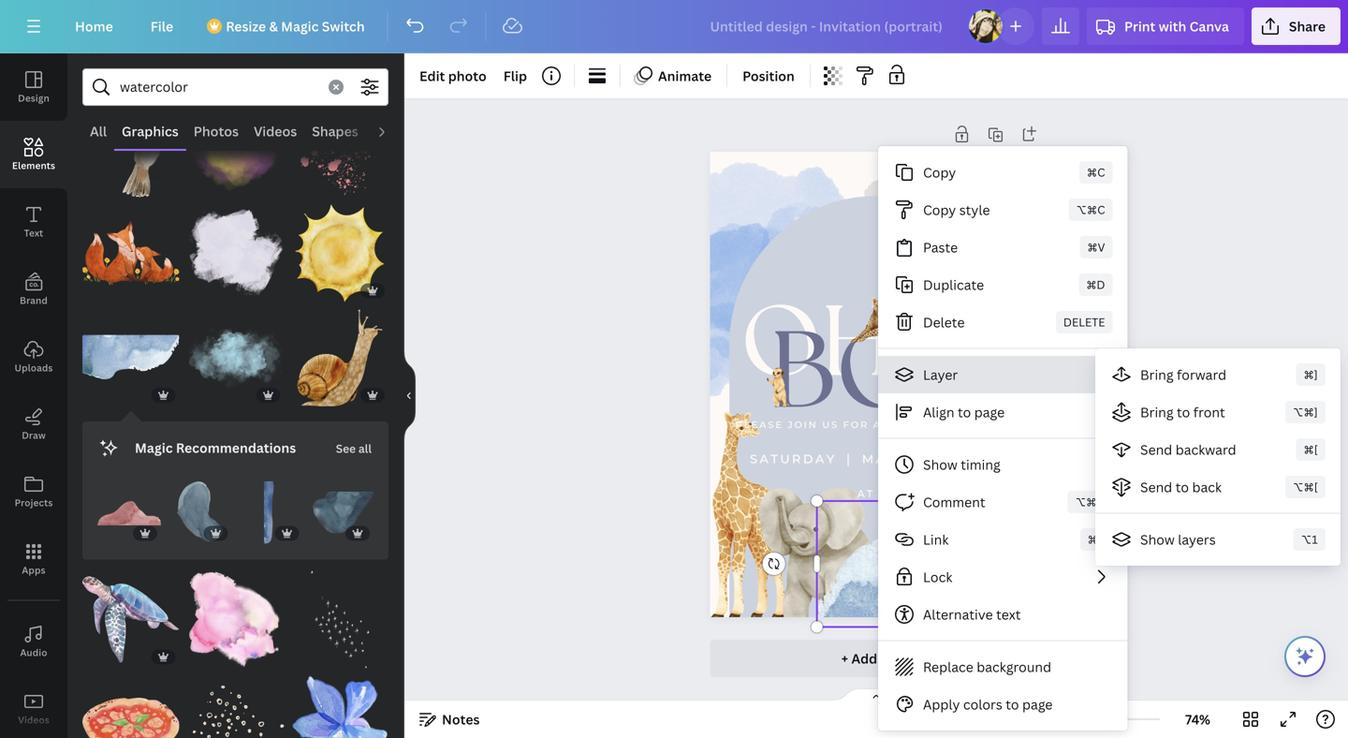 Task type: locate. For each thing, give the bounding box(es) containing it.
1 horizontal spatial abstract watercolor brushstroke element image
[[292, 571, 389, 668]]

page down layer dropdown button
[[975, 403, 1005, 421]]

0 horizontal spatial show
[[924, 456, 958, 473]]

page for align to page
[[975, 403, 1005, 421]]

2 copy from the top
[[924, 201, 957, 219]]

⌘d
[[1087, 277, 1106, 292]]

photos button
[[186, 113, 246, 149]]

replace
[[924, 658, 974, 676]]

page right add
[[881, 650, 912, 667]]

1 vertical spatial page
[[881, 650, 912, 667]]

home
[[75, 17, 113, 35]]

1 horizontal spatial audio button
[[366, 113, 419, 149]]

apply colors to page
[[924, 695, 1053, 713]]

copy
[[924, 163, 957, 181], [924, 201, 957, 219]]

1 horizontal spatial audio
[[374, 122, 411, 140]]

⌘v
[[1088, 239, 1106, 255]]

align to page button
[[879, 393, 1128, 431]]

text
[[997, 606, 1021, 623]]

to right align
[[958, 403, 972, 421]]

1 vertical spatial bring
[[1141, 403, 1174, 421]]

send up send to back
[[1141, 441, 1173, 458]]

0 horizontal spatial videos button
[[0, 675, 67, 738]]

0 horizontal spatial │
[[843, 451, 857, 466]]

1 vertical spatial copy
[[924, 201, 957, 219]]

bring forward
[[1141, 366, 1227, 384]]

to left "front" on the bottom of the page
[[1177, 403, 1191, 421]]

copy for copy style
[[924, 201, 957, 219]]

1 send from the top
[[1141, 441, 1173, 458]]

watercolor sun image
[[292, 205, 389, 302]]

audio button
[[366, 113, 419, 149], [0, 608, 67, 675]]

show
[[924, 456, 958, 473], [1141, 531, 1175, 548]]

show timing
[[924, 456, 1001, 473]]

0 horizontal spatial audio button
[[0, 608, 67, 675]]

│ down for
[[843, 451, 857, 466]]

magic left recommendations
[[135, 439, 173, 457]]

text
[[24, 227, 43, 239]]

1 horizontal spatial show
[[1141, 531, 1175, 548]]

magic right &
[[281, 17, 319, 35]]

colors
[[964, 695, 1003, 713]]

abstract watercolor brushstroke element image up the watercolor decorative flower illustration image
[[292, 571, 389, 668]]

show inside layer menu
[[1141, 531, 1175, 548]]

any
[[882, 502, 911, 514]]

1 left /
[[917, 710, 924, 728]]

send
[[1141, 441, 1173, 458], [1141, 478, 1173, 496]]

2 1 from the left
[[935, 710, 942, 728]]

&
[[269, 17, 278, 35]]

1 right /
[[935, 710, 942, 728]]

page down background
[[1023, 695, 1053, 713]]

see all
[[336, 441, 372, 456]]

join
[[788, 419, 818, 430]]

0 vertical spatial audio button
[[366, 113, 419, 149]]

send down send backward
[[1141, 478, 1173, 496]]

1 copy from the top
[[924, 163, 957, 181]]

audio button down apps
[[0, 608, 67, 675]]

videos button
[[246, 113, 305, 149], [0, 675, 67, 738]]

1 vertical spatial send
[[1141, 478, 1173, 496]]

to right colors
[[1006, 695, 1020, 713]]

page inside + add page button
[[881, 650, 912, 667]]

1 horizontal spatial videos button
[[246, 113, 305, 149]]

all button
[[82, 113, 114, 149]]

0 vertical spatial audio
[[374, 122, 411, 140]]

0 horizontal spatial 1
[[917, 710, 924, 728]]

0 vertical spatial magic
[[281, 17, 319, 35]]

0 horizontal spatial audio
[[20, 646, 47, 659]]

│ right 27
[[952, 451, 966, 466]]

Design title text field
[[695, 7, 960, 45]]

2 send from the top
[[1141, 478, 1173, 496]]

1 vertical spatial magic
[[135, 439, 173, 457]]

1
[[917, 710, 924, 728], [935, 710, 942, 728]]

1 vertical spatial abstract watercolor brushstroke element image
[[187, 676, 284, 738]]

replace background button
[[879, 648, 1128, 686]]

2 │ from the left
[[952, 451, 966, 466]]

⌥⌘n
[[1076, 494, 1106, 510]]

videos
[[254, 122, 297, 140], [18, 714, 49, 726]]

2 horizontal spatial page
[[1023, 695, 1053, 713]]

0 vertical spatial videos
[[254, 122, 297, 140]]

replace background
[[924, 658, 1052, 676]]

graphics button
[[114, 113, 186, 149]]

page inside align to page dropdown button
[[975, 403, 1005, 421]]

oh
[[741, 286, 894, 398]]

magic
[[281, 17, 319, 35], [135, 439, 173, 457]]

abstract watercolor paint illustration image
[[187, 571, 284, 668]]

page for + add page
[[881, 650, 912, 667]]

0 vertical spatial bring
[[1141, 366, 1174, 384]]

1 vertical spatial audio
[[20, 646, 47, 659]]

1 vertical spatial audio button
[[0, 608, 67, 675]]

1 horizontal spatial page
[[975, 403, 1005, 421]]

layer menu
[[1096, 348, 1341, 566]]

12345
[[976, 502, 1014, 514]]

0 vertical spatial copy
[[924, 163, 957, 181]]

send backward
[[1141, 441, 1237, 458]]

elements button
[[0, 121, 67, 188]]

blue watercolor cloud image
[[187, 309, 284, 406]]

0 vertical spatial show
[[924, 456, 958, 473]]

brand button
[[0, 256, 67, 323]]

to
[[958, 403, 972, 421], [1177, 403, 1191, 421], [1176, 478, 1190, 496], [1006, 695, 1020, 713]]

watercolor sparrow illustration image
[[82, 100, 180, 197]]

at 123 anywhere st., any city, st 12345
[[858, 488, 1014, 514]]

recommendations
[[176, 439, 296, 457]]

⌥⌘[
[[1293, 479, 1319, 495]]

abstract watercolor brushstroke element image
[[292, 571, 389, 668], [187, 676, 284, 738]]

0 vertical spatial send
[[1141, 441, 1173, 458]]

abstract watercolor shape illustration image
[[82, 309, 180, 406], [97, 481, 161, 545], [168, 481, 232, 545], [239, 481, 303, 545], [310, 481, 374, 545]]

2 vertical spatial page
[[1023, 695, 1053, 713]]

all
[[359, 441, 372, 456]]

group
[[292, 205, 389, 302], [82, 309, 180, 406], [187, 309, 284, 406], [292, 309, 389, 406], [97, 481, 161, 545], [168, 481, 232, 545], [239, 481, 303, 545], [310, 481, 374, 545], [82, 571, 180, 668]]

+ add page
[[842, 650, 912, 667]]

add
[[852, 650, 878, 667]]

1 vertical spatial show
[[1141, 531, 1175, 548]]

st
[[955, 502, 972, 514]]

1 horizontal spatial magic
[[281, 17, 319, 35]]

audio button right shapes
[[366, 113, 419, 149]]

lock
[[924, 568, 953, 586]]

⌥⌘c
[[1077, 202, 1106, 217]]

watercolor snail image
[[292, 309, 389, 406]]

style
[[960, 201, 990, 219]]

align
[[924, 403, 955, 421]]

to for bring
[[1177, 403, 1191, 421]]

⌘k
[[1088, 532, 1106, 547]]

apply
[[924, 695, 960, 713]]

show inside button
[[924, 456, 958, 473]]

resize
[[226, 17, 266, 35]]

abstract watercolor brushstroke element image down abstract watercolor paint illustration image
[[187, 676, 284, 738]]

side panel tab list
[[0, 53, 67, 738]]

bring left forward on the right of the page
[[1141, 366, 1174, 384]]

design
[[18, 92, 50, 104]]

1 horizontal spatial 1
[[935, 710, 942, 728]]

see all button
[[334, 429, 374, 466]]

backward
[[1176, 441, 1237, 458]]

shapes button
[[305, 113, 366, 149]]

show left layers
[[1141, 531, 1175, 548]]

2 bring from the top
[[1141, 403, 1174, 421]]

1 horizontal spatial │
[[952, 451, 966, 466]]

to for align
[[958, 403, 972, 421]]

to inside dropdown button
[[958, 403, 972, 421]]

copy left style
[[924, 201, 957, 219]]

audio inside side panel tab list
[[20, 646, 47, 659]]

show up the anywhere
[[924, 456, 958, 473]]

0 horizontal spatial page
[[881, 650, 912, 667]]

bring down "bring forward"
[[1141, 403, 1174, 421]]

show for show layers
[[1141, 531, 1175, 548]]

⌥⌘]
[[1293, 404, 1319, 420]]

0 vertical spatial page
[[975, 403, 1005, 421]]

0 horizontal spatial videos
[[18, 714, 49, 726]]

resize & magic switch button
[[196, 7, 380, 45]]

copy up copy style
[[924, 163, 957, 181]]

to left back
[[1176, 478, 1190, 496]]

draw button
[[0, 391, 67, 458]]

+
[[842, 650, 849, 667]]

audio down apps
[[20, 646, 47, 659]]

1 vertical spatial videos
[[18, 714, 49, 726]]

Search elements search field
[[120, 69, 318, 105]]

elements
[[12, 159, 55, 172]]

show for show timing
[[924, 456, 958, 473]]

audio right "shapes" button
[[374, 122, 411, 140]]

menu
[[879, 146, 1128, 731]]

uploads
[[15, 362, 53, 374]]

page inside apply colors to page button
[[1023, 695, 1053, 713]]

0 vertical spatial videos button
[[246, 113, 305, 149]]

1 │ from the left
[[843, 451, 857, 466]]

1 bring from the top
[[1141, 366, 1174, 384]]



Task type: describe. For each thing, give the bounding box(es) containing it.
delete
[[924, 313, 965, 331]]

0 vertical spatial abstract watercolor brushstroke element image
[[292, 571, 389, 668]]

draw
[[22, 429, 46, 442]]

lock button
[[879, 558, 1128, 596]]

duplicate
[[924, 276, 985, 294]]

apps
[[22, 564, 45, 577]]

abstract watercolor brush stokes illustration image
[[187, 205, 284, 302]]

⌥1
[[1302, 532, 1319, 547]]

background
[[977, 658, 1052, 676]]

saturday
[[750, 451, 837, 466]]

⌘[
[[1304, 442, 1319, 457]]

link
[[924, 531, 949, 548]]

pink yellow watercolor stain image
[[187, 100, 284, 197]]

hide image
[[404, 351, 416, 441]]

123
[[880, 488, 901, 500]]

to for send
[[1176, 478, 1190, 496]]

front
[[1194, 403, 1226, 421]]

brand
[[20, 294, 48, 307]]

switch
[[322, 17, 365, 35]]

canva assistant image
[[1294, 645, 1317, 668]]

layers
[[1179, 531, 1216, 548]]

alternative text button
[[879, 596, 1128, 633]]

flip
[[504, 67, 527, 85]]

apply colors to page button
[[879, 686, 1128, 723]]

all
[[90, 122, 107, 140]]

menu containing copy
[[879, 146, 1128, 731]]

watercolor baby & parent animals fox image
[[82, 205, 180, 302]]

show layers
[[1141, 531, 1216, 548]]

layer button
[[879, 356, 1128, 393]]

projects button
[[0, 458, 67, 525]]

1 vertical spatial videos button
[[0, 675, 67, 738]]

rsvp
[[917, 541, 1026, 590]]

main menu bar
[[0, 0, 1349, 53]]

see
[[336, 441, 356, 456]]

⌘c
[[1087, 164, 1106, 180]]

watercolor italian food pizza image
[[82, 676, 180, 738]]

anywhere
[[906, 488, 985, 500]]

watercolor turtle illustration image
[[82, 571, 180, 668]]

show pages image
[[832, 687, 922, 702]]

baby
[[930, 419, 964, 430]]

resize & magic switch
[[226, 17, 365, 35]]

comment
[[924, 493, 986, 511]]

st.,
[[989, 488, 1014, 500]]

layer
[[924, 366, 958, 384]]

page 1 / 1
[[883, 710, 942, 728]]

apps button
[[0, 525, 67, 593]]

alternative
[[924, 606, 993, 623]]

copy for copy
[[924, 163, 957, 181]]

saturday │ march 27 │ 2pm
[[750, 451, 1006, 466]]

1 1 from the left
[[917, 710, 924, 728]]

timing
[[961, 456, 1001, 473]]

shapes
[[312, 122, 359, 140]]

2pm
[[972, 451, 1006, 466]]

magic inside button
[[281, 17, 319, 35]]

send for send backward
[[1141, 441, 1173, 458]]

please
[[736, 419, 784, 430]]

delete
[[1064, 314, 1106, 330]]

design button
[[0, 53, 67, 121]]

alternative text
[[924, 606, 1021, 623]]

paste
[[924, 238, 958, 256]]

+ add page button
[[710, 640, 1043, 677]]

1 horizontal spatial videos
[[254, 122, 297, 140]]

bring for bring to front
[[1141, 403, 1174, 421]]

forward
[[1177, 366, 1227, 384]]

home link
[[60, 7, 128, 45]]

to inside button
[[1006, 695, 1020, 713]]

0 horizontal spatial magic
[[135, 439, 173, 457]]

pink watercolor stain image
[[292, 100, 389, 197]]

uploads button
[[0, 323, 67, 391]]

back
[[1193, 478, 1222, 496]]

shower
[[969, 419, 1024, 430]]

0 horizontal spatial abstract watercolor brushstroke element image
[[187, 676, 284, 738]]

for
[[844, 419, 869, 430]]

please join us for avery's baby shower
[[736, 419, 1024, 430]]

at
[[858, 488, 875, 500]]

watercolor decorative flower illustration image
[[292, 676, 389, 738]]

videos inside side panel tab list
[[18, 714, 49, 726]]

city,
[[915, 502, 951, 514]]

page
[[883, 710, 914, 728]]

bring to front
[[1141, 403, 1226, 421]]

show timing button
[[879, 446, 1128, 483]]

graphics
[[122, 122, 179, 140]]

avery's
[[874, 419, 926, 430]]

flip button
[[496, 61, 535, 91]]

send to back
[[1141, 478, 1222, 496]]

send for send to back
[[1141, 478, 1173, 496]]

march
[[862, 451, 922, 466]]

bring for bring forward
[[1141, 366, 1174, 384]]

photos
[[194, 122, 239, 140]]

⌘]
[[1304, 367, 1319, 382]]

text button
[[0, 188, 67, 256]]

us
[[823, 419, 839, 430]]



Task type: vqa. For each thing, say whether or not it's contained in the screenshot.
Alternative
yes



